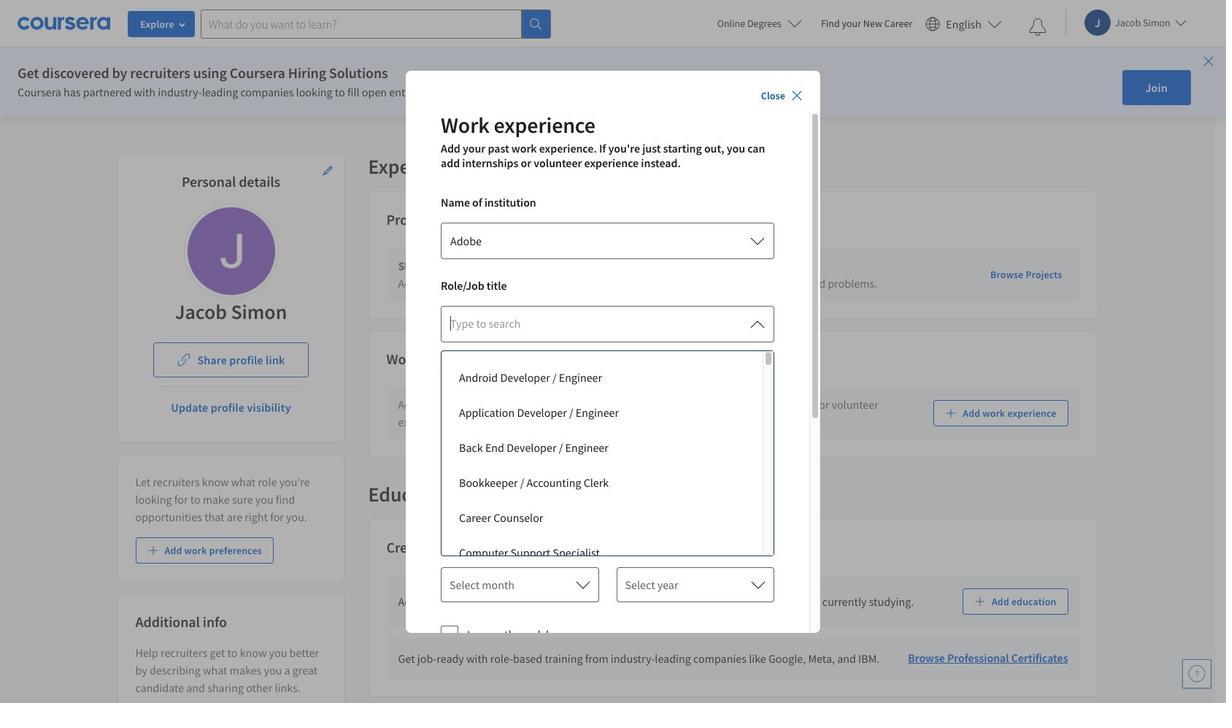 Task type: vqa. For each thing, say whether or not it's contained in the screenshot.
three on the bottom right
no



Task type: locate. For each thing, give the bounding box(es) containing it.
profile photo image
[[187, 207, 275, 295]]

list box
[[442, 351, 774, 570]]

None button
[[441, 222, 775, 259], [441, 305, 775, 342], [441, 222, 775, 259], [441, 305, 775, 342]]

dialog
[[406, 70, 821, 703]]

None search field
[[201, 9, 551, 38]]

information about credentials section image
[[463, 543, 475, 555]]

coursera image
[[18, 12, 110, 35]]

Type to search field
[[450, 315, 736, 332]]

None field
[[450, 315, 743, 332]]



Task type: describe. For each thing, give the bounding box(es) containing it.
edit personal details. image
[[322, 165, 333, 177]]

help center image
[[1189, 665, 1206, 683]]

information about the projects section image
[[443, 215, 455, 227]]



